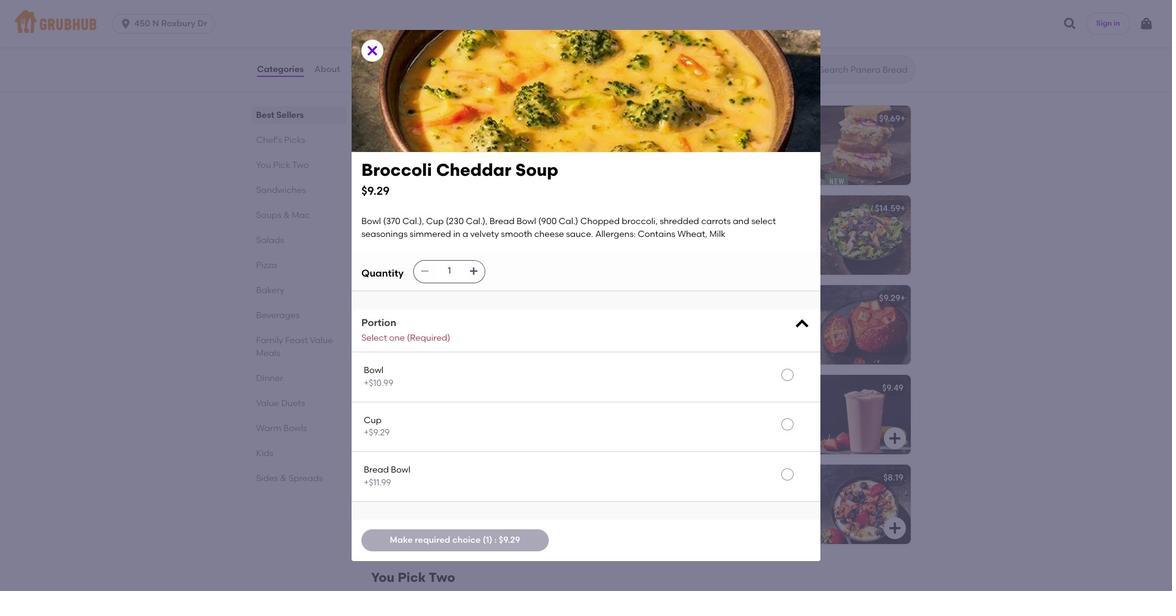 Task type: vqa. For each thing, say whether or not it's contained in the screenshot.
bottom 'a'
yes



Task type: locate. For each thing, give the bounding box(es) containing it.
chef's
[[371, 77, 412, 92], [256, 135, 283, 145]]

2 $9.69 + from the left
[[879, 114, 906, 124]]

+$9.29
[[364, 428, 390, 438]]

&
[[284, 210, 290, 220], [280, 473, 287, 484]]

yogurt
[[682, 473, 709, 483]]

0 vertical spatial chef's picks
[[371, 77, 450, 92]]

milk down "blended"
[[753, 438, 769, 448]]

baked
[[448, 490, 474, 501]]

you up sandwiches
[[256, 160, 271, 170]]

0 horizontal spatial cup
[[364, 415, 382, 426]]

0 horizontal spatial bread
[[364, 465, 389, 475]]

cal. up topped
[[398, 490, 415, 501]]

contains inside 250 cal. greek yogurt with honey, maple butter pecan granola with whole grain oats, and fresh strawberries and blueberries. allergens: contains milk, tree nuts
[[697, 540, 735, 550]]

cheddar up (230
[[436, 159, 512, 180]]

you down make on the left bottom of page
[[371, 570, 395, 585]]

wheat, inside bowl (370 cal.), cup (230 cal.), bread bowl (900 cal.) chopped broccoli, shredded carrots and select seasonings simmered in a velvety smooth cheese sauce. allergens: contains wheat, milk
[[678, 228, 708, 239]]

new
[[381, 114, 400, 124], [655, 114, 674, 124]]

0 horizontal spatial cal.),
[[403, 216, 424, 226]]

bowl up smooth
[[517, 216, 536, 226]]

1 horizontal spatial a
[[792, 413, 797, 423]]

pecan
[[711, 503, 738, 513]]

freshly
[[417, 490, 446, 501]]

new left bacon
[[381, 114, 400, 124]]

0 vertical spatial broccoli
[[362, 159, 432, 180]]

1 vertical spatial bread
[[364, 465, 389, 475]]

sweet
[[456, 503, 480, 513]]

new bacon avocado melt image
[[546, 106, 638, 185]]

sauce.
[[566, 228, 593, 239]]

greek inside 250 cal. greek yogurt with honey, maple butter pecan granola with whole grain oats, and fresh strawberries and blueberries. allergens: contains milk, tree nuts
[[690, 490, 715, 501]]

topped
[[381, 503, 412, 513]]

cup inside bowl (370 cal.), cup (230 cal.), bread bowl (900 cal.) chopped broccoli, shredded carrots and select seasonings simmered in a velvety smooth cheese sauce. allergens: contains wheat, milk
[[426, 216, 444, 226]]

roxbury
[[161, 18, 195, 29]]

in inside button
[[1114, 19, 1121, 28]]

2 vertical spatial greek
[[690, 490, 715, 501]]

candy
[[381, 473, 409, 483]]

value right feast
[[310, 335, 333, 346]]

a
[[463, 228, 468, 239], [792, 413, 797, 423]]

cheddar inside broccoli cheddar soup $9.29
[[436, 159, 512, 180]]

1 cal.), from the left
[[403, 216, 424, 226]]

0 vertical spatial bread
[[490, 216, 515, 226]]

chef's down reviews
[[371, 77, 412, 92]]

and inside bowl (370 cal.), cup (230 cal.), bread bowl (900 cal.) chopped broccoli, shredded carrots and select seasonings simmered in a velvety smooth cheese sauce. allergens: contains wheat, milk
[[733, 216, 750, 226]]

green goddess caprese melt – toasted baguette image
[[546, 196, 638, 275]]

with
[[772, 413, 790, 423], [746, 490, 764, 501], [414, 503, 431, 513], [774, 503, 792, 513]]

contains
[[638, 228, 676, 239], [714, 438, 751, 448], [461, 515, 498, 525], [697, 540, 735, 550]]

milk inside bowl (370 cal.), cup (230 cal.), bread bowl (900 cal.) chopped broccoli, shredded carrots and select seasonings simmered in a velvety smooth cheese sauce. allergens: contains wheat, milk
[[710, 228, 726, 239]]

0 horizontal spatial pick
[[273, 160, 291, 170]]

1 vertical spatial soup
[[457, 383, 478, 393]]

bowl
[[362, 216, 381, 226], [517, 216, 536, 226], [364, 365, 384, 376], [391, 465, 411, 475]]

a inside 250 cal. a mix of fruit purees and juice concentrates, blended with a banana and plain greek yogurt and ice. allergens: contains milk
[[792, 413, 797, 423]]

in inside bowl (370 cal.), cup (230 cal.), bread bowl (900 cal.) chopped broccoli, shredded carrots and select seasonings simmered in a velvety smooth cheese sauce. allergens: contains wheat, milk
[[453, 228, 461, 239]]

0 vertical spatial &
[[284, 210, 290, 220]]

0 horizontal spatial in
[[453, 228, 461, 239]]

chicken
[[721, 114, 756, 124]]

in down (230
[[453, 228, 461, 239]]

southwest caesar salad with chicken image
[[820, 196, 911, 275]]

0 vertical spatial you pick two
[[256, 160, 309, 170]]

a inside bowl (370 cal.), cup (230 cal.), bread bowl (900 cal.) chopped broccoli, shredded carrots and select seasonings simmered in a velvety smooth cheese sauce. allergens: contains wheat, milk
[[463, 228, 468, 239]]

svg image
[[1063, 16, 1078, 31], [1140, 16, 1154, 31], [365, 43, 380, 58], [420, 267, 430, 276], [888, 521, 903, 536]]

2 cal.), from the left
[[466, 216, 488, 226]]

melt right chicken
[[758, 114, 776, 124]]

0 vertical spatial milk
[[710, 228, 726, 239]]

1 horizontal spatial pick
[[398, 570, 426, 585]]

svg image left the input item quantity number field
[[420, 267, 430, 276]]

about
[[314, 64, 340, 74]]

1 vertical spatial milk
[[753, 438, 769, 448]]

$9.29 inside broccoli cheddar soup $9.29
[[362, 184, 390, 198]]

1 vertical spatial chef's picks
[[256, 135, 306, 145]]

$9.69 +
[[606, 114, 632, 124], [879, 114, 906, 124]]

0 horizontal spatial a
[[463, 228, 468, 239]]

1 vertical spatial in
[[453, 228, 461, 239]]

0 horizontal spatial value
[[256, 398, 280, 409]]

& right 'sides'
[[280, 473, 287, 484]]

1 horizontal spatial cup
[[426, 216, 444, 226]]

0 vertical spatial cup
[[426, 216, 444, 226]]

quantity
[[362, 267, 404, 279]]

broccoli for broccoli cheddar soup $9.29
[[362, 159, 432, 180]]

one
[[389, 333, 405, 343]]

wheat, down shredded
[[678, 228, 708, 239]]

nuts
[[777, 540, 796, 550]]

1 horizontal spatial milk
[[753, 438, 769, 448]]

warm bowls
[[256, 423, 307, 434]]

1 vertical spatial 250
[[655, 490, 670, 501]]

0 horizontal spatial chef's picks
[[256, 135, 306, 145]]

0 horizontal spatial yogurt
[[718, 490, 744, 501]]

0 horizontal spatial milk
[[710, 228, 726, 239]]

svg image up reviews
[[365, 43, 380, 58]]

1 $9.69 from the left
[[606, 114, 627, 124]]

kids
[[256, 448, 274, 459]]

1 horizontal spatial picks
[[415, 77, 450, 92]]

bowl inside bowl +$10.99
[[364, 365, 384, 376]]

250 inside 250 cal. greek yogurt with honey, maple butter pecan granola with whole grain oats, and fresh strawberries and blueberries. allergens: contains milk, tree nuts
[[655, 490, 670, 501]]

1 vertical spatial $9.29 +
[[879, 293, 906, 304]]

contains inside 250 cal. a mix of fruit purees and juice concentrates, blended with a banana and plain greek yogurt and ice. allergens: contains milk
[[714, 438, 751, 448]]

carrots
[[701, 216, 731, 226]]

cal. inside 250 cal. a mix of fruit purees and juice concentrates, blended with a banana and plain greek yogurt and ice. allergens: contains milk
[[672, 400, 688, 411]]

0 horizontal spatial soup
[[457, 383, 478, 393]]

250
[[655, 400, 670, 411], [655, 490, 670, 501]]

sandwiches
[[256, 185, 306, 195]]

warm
[[256, 423, 282, 434]]

greek left yogurt
[[655, 473, 680, 483]]

0 horizontal spatial $9.29 +
[[711, 23, 738, 34]]

two down required at left bottom
[[429, 570, 455, 585]]

spreads
[[289, 473, 323, 484]]

0 horizontal spatial you
[[256, 160, 271, 170]]

cheddar
[[436, 159, 512, 180], [418, 383, 455, 393]]

250 inside 250 cal. a mix of fruit purees and juice concentrates, blended with a banana and plain greek yogurt and ice. allergens: contains milk
[[655, 400, 670, 411]]

1 melt from the left
[[471, 114, 489, 124]]

0 vertical spatial you
[[256, 160, 271, 170]]

and
[[733, 216, 750, 226], [774, 400, 791, 411], [690, 425, 706, 436], [787, 425, 803, 436], [727, 515, 744, 525], [708, 527, 724, 538]]

sugar
[[476, 490, 500, 501]]

sign in
[[1097, 19, 1121, 28]]

1 horizontal spatial greek
[[690, 490, 715, 501]]

0 vertical spatial cheddar
[[436, 159, 512, 180]]

250 for 250 cal. greek yogurt with honey, maple butter pecan granola with whole grain oats, and fresh strawberries and blueberries. allergens: contains milk, tree nuts
[[655, 490, 670, 501]]

sides & spreads
[[256, 473, 323, 484]]

n
[[152, 18, 159, 29]]

greek down "blended"
[[731, 425, 756, 436]]

with down purees
[[772, 413, 790, 423]]

bowl up +$10.99
[[364, 365, 384, 376]]

0 vertical spatial a
[[463, 228, 468, 239]]

0 vertical spatial pick
[[273, 160, 291, 170]]

greek inside 250 cal. a mix of fruit purees and juice concentrates, blended with a banana and plain greek yogurt and ice. allergens: contains milk
[[731, 425, 756, 436]]

0 horizontal spatial $9.69
[[606, 114, 627, 124]]

bowl up +$11.99
[[391, 465, 411, 475]]

1 vertical spatial broccoli
[[381, 383, 416, 393]]

broccoli inside broccoli cheddar soup $9.29
[[362, 159, 432, 180]]

milk, inside 250 cal. greek yogurt with honey, maple butter pecan granola with whole grain oats, and fresh strawberries and blueberries. allergens: contains milk, tree nuts
[[737, 540, 755, 550]]

1 horizontal spatial bread
[[490, 216, 515, 226]]

yogurt
[[758, 425, 785, 436], [718, 490, 744, 501]]

allergens: down semi-
[[418, 515, 459, 525]]

sign in button
[[1086, 13, 1131, 35]]

value up warm at the left bottom of the page
[[256, 398, 280, 409]]

2 melt from the left
[[758, 114, 776, 124]]

cheddar for broccoli cheddar soup
[[418, 383, 455, 393]]

cal. for greek
[[672, 490, 688, 501]]

1 vertical spatial milk,
[[737, 540, 755, 550]]

yogurt down "blended"
[[758, 425, 785, 436]]

svg image
[[120, 18, 132, 30], [469, 267, 479, 276], [794, 316, 811, 333], [888, 431, 903, 446]]

bread inside bowl (370 cal.), cup (230 cal.), bread bowl (900 cal.) chopped broccoli, shredded carrots and select seasonings simmered in a velvety smooth cheese sauce. allergens: contains wheat, milk
[[490, 216, 515, 226]]

1 horizontal spatial milk,
[[737, 540, 755, 550]]

1 horizontal spatial new
[[655, 114, 674, 124]]

new left southwest
[[655, 114, 674, 124]]

bowls
[[284, 423, 307, 434]]

greek up the butter
[[690, 490, 715, 501]]

+ for the southwest caesar salad with chicken image
[[901, 204, 906, 214]]

2 horizontal spatial greek
[[731, 425, 756, 436]]

cal. inside 480 cal. freshly baked sugar cookie topped with semi-sweet chocolate candies. allergens: contains wheat, soy, milk, egg
[[398, 490, 415, 501]]

sides
[[256, 473, 278, 484]]

1 vertical spatial cheddar
[[418, 383, 455, 393]]

1 horizontal spatial chef's
[[371, 77, 412, 92]]

cal. up maple
[[672, 490, 688, 501]]

0 vertical spatial milk,
[[400, 527, 418, 538]]

cheddar inside broccoli cheddar soup button
[[418, 383, 455, 393]]

250 up maple
[[655, 490, 670, 501]]

Search Panera Bread search field
[[818, 64, 912, 76]]

melt right "avocado"
[[471, 114, 489, 124]]

1 horizontal spatial value
[[310, 335, 333, 346]]

0 horizontal spatial milk,
[[400, 527, 418, 538]]

1 vertical spatial wheat,
[[500, 515, 530, 525]]

chopped
[[581, 216, 620, 226]]

1 horizontal spatial $9.69 +
[[879, 114, 906, 124]]

0 horizontal spatial greek
[[655, 473, 680, 483]]

picks down 'sellers'
[[285, 135, 306, 145]]

0 horizontal spatial new
[[381, 114, 400, 124]]

0 horizontal spatial two
[[293, 160, 309, 170]]

bread up smooth
[[490, 216, 515, 226]]

milk down carrots
[[710, 228, 726, 239]]

yogurt up pecan at the right of the page
[[718, 490, 744, 501]]

soup inside button
[[457, 383, 478, 393]]

cheddar for broccoli cheddar soup $9.29
[[436, 159, 512, 180]]

0 vertical spatial soup
[[516, 159, 559, 180]]

contains down sweet
[[461, 515, 498, 525]]

with down freshly in the bottom of the page
[[414, 503, 431, 513]]

chef's picks down best sellers
[[256, 135, 306, 145]]

1 vertical spatial you pick two
[[371, 570, 455, 585]]

juice
[[655, 413, 674, 423]]

soup for broccoli cheddar soup
[[457, 383, 478, 393]]

you pick two up sandwiches
[[256, 160, 309, 170]]

cal. for freshly
[[398, 490, 415, 501]]

and left select
[[733, 216, 750, 226]]

0 vertical spatial in
[[1114, 19, 1121, 28]]

1 250 from the top
[[655, 400, 670, 411]]

1 horizontal spatial soup
[[516, 159, 559, 180]]

broccoli up cup +$9.29
[[381, 383, 416, 393]]

chef's picks up bacon
[[371, 77, 450, 92]]

1 horizontal spatial $9.29 +
[[879, 293, 906, 304]]

1 horizontal spatial cal.),
[[466, 216, 488, 226]]

sign
[[1097, 19, 1112, 28]]

contains down the oats,
[[697, 540, 735, 550]]

two up sandwiches
[[293, 160, 309, 170]]

melt
[[471, 114, 489, 124], [758, 114, 776, 124]]

1 vertical spatial cup
[[364, 415, 382, 426]]

cal.), up velvety
[[466, 216, 488, 226]]

feast
[[286, 335, 308, 346]]

1 vertical spatial chef's
[[256, 135, 283, 145]]

:
[[495, 535, 497, 545]]

best sellers
[[256, 110, 304, 120]]

480 cal. freshly baked sugar cookie topped with semi-sweet chocolate candies. allergens: contains wheat, soy, milk, egg
[[381, 490, 530, 538]]

allergens: inside 250 cal. greek yogurt with honey, maple butter pecan granola with whole grain oats, and fresh strawberries and blueberries. allergens: contains milk, tree nuts
[[655, 540, 695, 550]]

1 horizontal spatial $9.69
[[879, 114, 901, 124]]

1 horizontal spatial in
[[1114, 19, 1121, 28]]

new for new bacon avocado melt
[[381, 114, 400, 124]]

1 new from the left
[[381, 114, 400, 124]]

250 up juice
[[655, 400, 670, 411]]

0 vertical spatial yogurt
[[758, 425, 785, 436]]

broccoli inside button
[[381, 383, 416, 393]]

pick down make on the left bottom of page
[[398, 570, 426, 585]]

0 horizontal spatial $9.69 +
[[606, 114, 632, 124]]

0 vertical spatial wheat,
[[678, 228, 708, 239]]

cheddar down (required)
[[418, 383, 455, 393]]

soup inside broccoli cheddar soup $9.29
[[516, 159, 559, 180]]

1 vertical spatial value
[[256, 398, 280, 409]]

cal. left a
[[672, 400, 688, 411]]

about button
[[314, 48, 341, 92]]

cal. for a
[[672, 400, 688, 411]]

cup up +$9.29
[[364, 415, 382, 426]]

cal.), up simmered
[[403, 216, 424, 226]]

1 horizontal spatial you
[[371, 570, 395, 585]]

1 $9.69 + from the left
[[606, 114, 632, 124]]

and up the "parfait"
[[787, 425, 803, 436]]

new southwest chicken melt image
[[820, 106, 911, 185]]

2 250 from the top
[[655, 490, 670, 501]]

2 $9.69 from the left
[[879, 114, 901, 124]]

& for soups
[[284, 210, 290, 220]]

value
[[310, 335, 333, 346], [256, 398, 280, 409]]

chef's down best
[[256, 135, 283, 145]]

1 vertical spatial a
[[792, 413, 797, 423]]

cal.),
[[403, 216, 424, 226], [466, 216, 488, 226]]

$9.29
[[711, 23, 733, 34], [362, 184, 390, 198], [879, 293, 901, 304], [499, 535, 520, 545]]

allergens: down banana
[[671, 438, 712, 448]]

svg image inside 450 n roxbury dr 'button'
[[120, 18, 132, 30]]

1 horizontal spatial wheat,
[[678, 228, 708, 239]]

0 vertical spatial $9.29 +
[[711, 23, 738, 34]]

greek
[[731, 425, 756, 436], [655, 473, 680, 483], [690, 490, 715, 501]]

contains down plain
[[714, 438, 751, 448]]

1 vertical spatial &
[[280, 473, 287, 484]]

in right sign
[[1114, 19, 1121, 28]]

cup +$9.29
[[364, 415, 390, 438]]

bread up +$11.99
[[364, 465, 389, 475]]

bread
[[490, 216, 515, 226], [364, 465, 389, 475]]

best
[[256, 110, 275, 120]]

pick up sandwiches
[[273, 160, 291, 170]]

1 vertical spatial yogurt
[[718, 490, 744, 501]]

1 horizontal spatial yogurt
[[758, 425, 785, 436]]

blended
[[736, 413, 770, 423]]

$9.69 for new bacon avocado melt
[[606, 114, 627, 124]]

broccoli up '(370'
[[362, 159, 432, 180]]

250 for 250 cal. a mix of fruit purees and juice concentrates, blended with a banana and plain greek yogurt and ice. allergens: contains milk
[[655, 400, 670, 411]]

2 new from the left
[[655, 114, 674, 124]]

a right "blended"
[[792, 413, 797, 423]]

and down pecan at the right of the page
[[727, 515, 744, 525]]

a down (230
[[463, 228, 468, 239]]

(900
[[538, 216, 557, 226]]

0 horizontal spatial picks
[[285, 135, 306, 145]]

0 vertical spatial greek
[[731, 425, 756, 436]]

contains down the broccoli,
[[638, 228, 676, 239]]

0 vertical spatial 250
[[655, 400, 670, 411]]

1 horizontal spatial melt
[[758, 114, 776, 124]]

1 horizontal spatial two
[[429, 570, 455, 585]]

you pick two down make on the left bottom of page
[[371, 570, 455, 585]]

0 horizontal spatial melt
[[471, 114, 489, 124]]

wheat, down chocolate at the bottom left of page
[[500, 515, 530, 525]]

cup
[[426, 216, 444, 226], [364, 415, 382, 426]]

(1)
[[483, 535, 493, 545]]

portion select one (required)
[[362, 317, 450, 343]]

plain
[[708, 425, 729, 436]]

1 vertical spatial pick
[[398, 570, 426, 585]]

melt for new southwest chicken melt
[[758, 114, 776, 124]]

value inside family feast value meals
[[310, 335, 333, 346]]

a
[[690, 400, 697, 411]]

candy cookie image
[[546, 465, 638, 544]]

$10.99 +
[[383, 23, 413, 34]]

0 horizontal spatial you pick two
[[256, 160, 309, 170]]

480
[[381, 490, 396, 501]]

bread inside bread bowl +$11.99
[[364, 465, 389, 475]]

milk, down candies.
[[400, 527, 418, 538]]

+$11.99
[[364, 477, 391, 488]]

0 horizontal spatial wheat,
[[500, 515, 530, 525]]

allergens: down strawberries
[[655, 540, 695, 550]]

allergens: down the chopped
[[595, 228, 636, 239]]

cookie
[[502, 490, 529, 501]]

milk
[[710, 228, 726, 239], [753, 438, 769, 448]]

0 vertical spatial value
[[310, 335, 333, 346]]

mac
[[292, 210, 310, 220]]

salads
[[256, 235, 285, 245]]

+
[[408, 23, 413, 34], [733, 23, 738, 34], [627, 114, 632, 124], [901, 114, 906, 124], [901, 204, 906, 214], [901, 293, 906, 304]]

milk, inside 480 cal. freshly baked sugar cookie topped with semi-sweet chocolate candies. allergens: contains wheat, soy, milk, egg
[[400, 527, 418, 538]]

picks up new bacon avocado melt
[[415, 77, 450, 92]]

broccoli,
[[622, 216, 658, 226]]

milk, down blueberries.
[[737, 540, 755, 550]]

green goddess cobb salad with chicken image
[[546, 285, 638, 365]]

bowl inside bread bowl +$11.99
[[391, 465, 411, 475]]

1 horizontal spatial chef's picks
[[371, 77, 450, 92]]

1 vertical spatial greek
[[655, 473, 680, 483]]

allergens: inside 480 cal. freshly baked sugar cookie topped with semi-sweet chocolate candies. allergens: contains wheat, soy, milk, egg
[[418, 515, 459, 525]]

cal. inside 250 cal. greek yogurt with honey, maple butter pecan granola with whole grain oats, and fresh strawberries and blueberries. allergens: contains milk, tree nuts
[[672, 490, 688, 501]]

& for sides
[[280, 473, 287, 484]]

oats,
[[705, 515, 725, 525]]

& left mac
[[284, 210, 290, 220]]

cheese
[[534, 228, 564, 239]]

cup up simmered
[[426, 216, 444, 226]]

broccoli for broccoli cheddar soup
[[381, 383, 416, 393]]



Task type: describe. For each thing, give the bounding box(es) containing it.
value duets
[[256, 398, 305, 409]]

with up granola
[[746, 490, 764, 501]]

and right purees
[[774, 400, 791, 411]]

fruit
[[726, 400, 742, 411]]

make
[[390, 535, 413, 545]]

yogurt inside 250 cal. a mix of fruit purees and juice concentrates, blended with a banana and plain greek yogurt and ice. allergens: contains milk
[[758, 425, 785, 436]]

$8.19
[[884, 473, 904, 483]]

yogurt inside 250 cal. greek yogurt with honey, maple butter pecan granola with whole grain oats, and fresh strawberries and blueberries. allergens: contains milk, tree nuts
[[718, 490, 744, 501]]

meals
[[256, 348, 281, 358]]

family
[[256, 335, 284, 346]]

seasonings
[[362, 228, 408, 239]]

semi-
[[433, 503, 456, 513]]

creamy tomato soup image
[[820, 285, 911, 365]]

0 vertical spatial picks
[[415, 77, 450, 92]]

svg image down $8.19
[[888, 521, 903, 536]]

allergens: inside bowl (370 cal.), cup (230 cal.), bread bowl (900 cal.) chopped broccoli, shredded carrots and select seasonings simmered in a velvety smooth cheese sauce. allergens: contains wheat, milk
[[595, 228, 636, 239]]

contains inside bowl (370 cal.), cup (230 cal.), bread bowl (900 cal.) chopped broccoli, shredded carrots and select seasonings simmered in a velvety smooth cheese sauce. allergens: contains wheat, milk
[[638, 228, 676, 239]]

milk inside 250 cal. a mix of fruit purees and juice concentrates, blended with a banana and plain greek yogurt and ice. allergens: contains milk
[[753, 438, 769, 448]]

concentrates,
[[676, 413, 734, 423]]

+ for the new bacon avocado melt image
[[627, 114, 632, 124]]

1 vertical spatial you
[[371, 570, 395, 585]]

allergens: inside 250 cal. a mix of fruit purees and juice concentrates, blended with a banana and plain greek yogurt and ice. allergens: contains milk
[[671, 438, 712, 448]]

$9.69 + for new bacon avocado melt
[[606, 114, 632, 124]]

broccoli cheddar soup button
[[374, 375, 638, 455]]

greek yogurt with mixed berries parfait image
[[820, 465, 911, 544]]

$9.69 + for new southwest chicken melt
[[879, 114, 906, 124]]

berries
[[760, 473, 789, 483]]

new southwest chicken melt
[[655, 114, 776, 124]]

reviews
[[351, 64, 385, 74]]

categories button
[[256, 48, 305, 92]]

strawberry banana smoothie image
[[820, 375, 911, 455]]

tree
[[757, 540, 775, 550]]

soup for broccoli cheddar soup $9.29
[[516, 159, 559, 180]]

0 vertical spatial two
[[293, 160, 309, 170]]

family feast value meals
[[256, 335, 333, 358]]

new bacon avocado melt
[[381, 114, 489, 124]]

+$10.99
[[364, 378, 393, 388]]

svg image right the sign in button
[[1140, 16, 1154, 31]]

bowl (370 cal.), cup (230 cal.), bread bowl (900 cal.) chopped broccoli, shredded carrots and select seasonings simmered in a velvety smooth cheese sauce. allergens: contains wheat, milk
[[362, 216, 778, 239]]

velvety
[[470, 228, 499, 239]]

250 cal. greek yogurt with honey, maple butter pecan granola with whole grain oats, and fresh strawberries and blueberries. allergens: contains milk, tree nuts
[[655, 490, 796, 550]]

bowl up seasonings
[[362, 216, 381, 226]]

categories
[[257, 64, 304, 74]]

whole
[[655, 515, 679, 525]]

0 horizontal spatial chef's
[[256, 135, 283, 145]]

with inside 250 cal. a mix of fruit purees and juice concentrates, blended with a banana and plain greek yogurt and ice. allergens: contains milk
[[772, 413, 790, 423]]

dr
[[197, 18, 207, 29]]

grain
[[681, 515, 703, 525]]

banana
[[655, 425, 688, 436]]

250 cal. a mix of fruit purees and juice concentrates, blended with a banana and plain greek yogurt and ice. allergens: contains milk
[[655, 400, 803, 448]]

simmered
[[410, 228, 451, 239]]

$9.69 for new southwest chicken melt
[[879, 114, 901, 124]]

fresh
[[746, 515, 766, 525]]

(230
[[446, 216, 464, 226]]

choice
[[452, 535, 481, 545]]

honey,
[[766, 490, 793, 501]]

wheat, inside 480 cal. freshly baked sugar cookie topped with semi-sweet chocolate candies. allergens: contains wheat, soy, milk, egg
[[500, 515, 530, 525]]

cookie
[[411, 473, 441, 483]]

mixed
[[733, 473, 758, 483]]

1 vertical spatial picks
[[285, 135, 306, 145]]

$9.49
[[882, 383, 904, 393]]

broccoli cheddar soup $9.29
[[362, 159, 559, 198]]

broccoli cheddar soup image
[[546, 375, 638, 455]]

of
[[715, 400, 724, 411]]

cup inside cup +$9.29
[[364, 415, 382, 426]]

duets
[[282, 398, 305, 409]]

bakery
[[256, 285, 285, 296]]

dinner
[[256, 373, 284, 384]]

required
[[415, 535, 450, 545]]

+ for creamy tomato soup image
[[901, 293, 906, 304]]

(370
[[383, 216, 401, 226]]

contains inside 480 cal. freshly baked sugar cookie topped with semi-sweet chocolate candies. allergens: contains wheat, soy, milk, egg
[[461, 515, 498, 525]]

and down concentrates,
[[690, 425, 706, 436]]

$10.99
[[383, 23, 408, 34]]

main navigation navigation
[[0, 0, 1172, 48]]

1 vertical spatial two
[[429, 570, 455, 585]]

select
[[362, 333, 387, 343]]

avocado
[[431, 114, 469, 124]]

candy cookie
[[381, 473, 441, 483]]

blueberries.
[[726, 527, 775, 538]]

sellers
[[277, 110, 304, 120]]

with inside 480 cal. freshly baked sugar cookie topped with semi-sweet chocolate candies. allergens: contains wheat, soy, milk, egg
[[414, 503, 431, 513]]

select
[[752, 216, 776, 226]]

1 horizontal spatial you pick two
[[371, 570, 455, 585]]

svg image left sign
[[1063, 16, 1078, 31]]

chocolate
[[482, 503, 525, 513]]

beverages
[[256, 310, 300, 321]]

450
[[134, 18, 150, 29]]

purees
[[744, 400, 772, 411]]

with down honey,
[[774, 503, 792, 513]]

450 n roxbury dr button
[[112, 14, 220, 34]]

make required choice (1) : $9.29
[[390, 535, 520, 545]]

0 vertical spatial chef's
[[371, 77, 412, 92]]

butter
[[683, 503, 709, 513]]

maple
[[655, 503, 681, 513]]

parfait
[[791, 473, 820, 483]]

+ for new southwest chicken melt image
[[901, 114, 906, 124]]

pizza
[[256, 260, 277, 271]]

bacon
[[402, 114, 429, 124]]

new for new southwest chicken melt
[[655, 114, 674, 124]]

(required)
[[407, 333, 450, 343]]

search icon image
[[800, 62, 815, 77]]

southwest
[[676, 114, 719, 124]]

Input item quantity number field
[[436, 260, 463, 282]]

with
[[711, 473, 731, 483]]

reviews button
[[350, 48, 385, 92]]

melt for new bacon avocado melt
[[471, 114, 489, 124]]

$14.59
[[875, 204, 901, 214]]

and down the oats,
[[708, 527, 724, 538]]

cal.)
[[559, 216, 578, 226]]

soups & mac
[[256, 210, 310, 220]]

granola
[[740, 503, 772, 513]]



